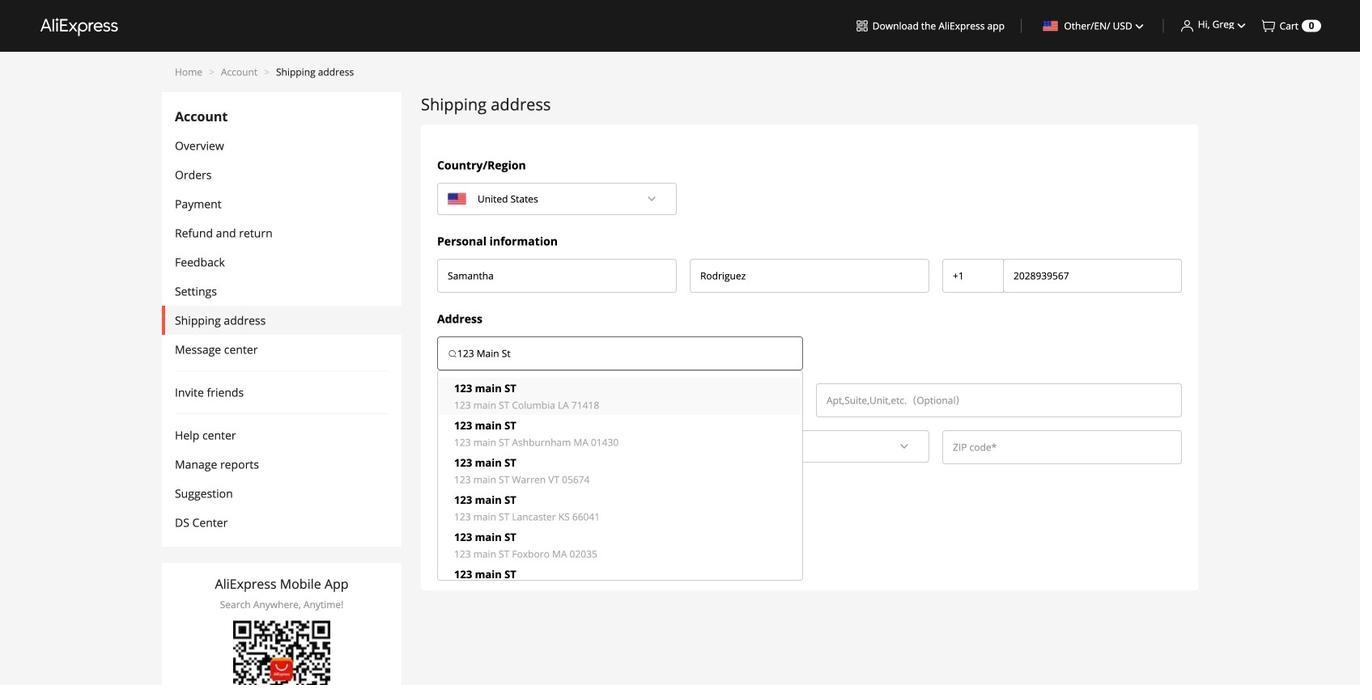 Task type: describe. For each thing, give the bounding box(es) containing it.
Last name* field
[[700, 268, 919, 284]]

0 vertical spatial arrow down image
[[647, 194, 657, 204]]

Apt,Suite,Unit,etc.（Optional） field
[[827, 393, 1172, 409]]

Mobile number* field
[[1014, 268, 1172, 284]]

arrow down image inside row
[[900, 442, 909, 452]]

Street, house/apartment/unit* field
[[448, 393, 793, 409]]

search image
[[448, 349, 458, 359]]

Search by ZIP Code, street, or address field
[[458, 346, 793, 362]]

2 row from the top
[[431, 384, 1189, 431]]

1 row from the top
[[431, 259, 1189, 298]]



Task type: vqa. For each thing, say whether or not it's contained in the screenshot.
Lace to the middle
no



Task type: locate. For each thing, give the bounding box(es) containing it.
0 horizontal spatial arrow down image
[[647, 194, 657, 204]]

row
[[431, 259, 1189, 298], [431, 384, 1189, 431], [431, 431, 1189, 470]]

grid
[[431, 157, 1189, 562]]

None field
[[953, 268, 994, 284]]

1 vertical spatial arrow down image
[[900, 442, 909, 452]]

First name* field
[[448, 268, 666, 284]]

ZIP code* field
[[953, 440, 1172, 456]]

arrow down image
[[647, 194, 657, 204], [900, 442, 909, 452]]

1 horizontal spatial arrow down image
[[900, 442, 909, 452]]

list box
[[437, 371, 803, 602]]

3 row from the top
[[431, 431, 1189, 470]]



